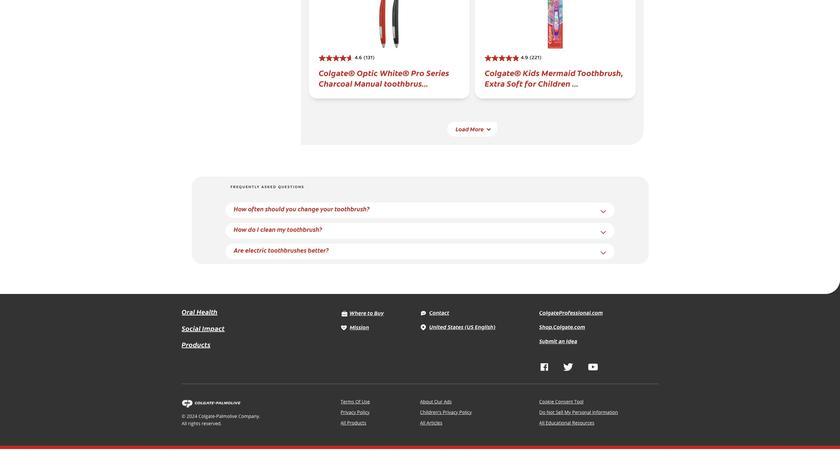 Task type: describe. For each thing, give the bounding box(es) containing it.
white®
[[380, 67, 409, 78]]

united
[[429, 324, 446, 331]]

an
[[559, 338, 565, 345]]

to
[[368, 310, 373, 317]]

privacy policy
[[341, 409, 370, 416]]

children
[[538, 78, 570, 89]]

colgate® optic white® pro series charcoal manual toothbrus...
[[319, 67, 449, 89]]

reserved.
[[202, 421, 222, 427]]

are electric toothbrushes better? button
[[234, 246, 329, 254]]

rights
[[188, 421, 200, 427]]

all inside '© 2024 colgate-palmolive company. all rights reserved.'
[[182, 421, 187, 427]]

about our ads link
[[420, 399, 452, 405]]

frequently asked questions
[[230, 186, 304, 189]]

2 privacy from the left
[[443, 409, 458, 416]]

submit an idea
[[539, 338, 577, 345]]

colgate® for charcoal
[[319, 67, 355, 78]]

(us
[[465, 324, 474, 331]]

children's
[[420, 409, 442, 416]]

do not sell my personal information link
[[539, 409, 618, 416]]

children's privacy policy
[[420, 409, 472, 416]]

mission link
[[341, 324, 369, 331]]

are electric toothbrushes better?
[[234, 246, 329, 254]]

all for all products
[[341, 420, 346, 426]]

© 2024 colgate-palmolive company. all rights reserved.
[[182, 413, 260, 427]]

shop.colgate.com link
[[539, 324, 585, 331]]

electric
[[245, 246, 267, 254]]

4.9
[[521, 56, 528, 61]]

submit
[[539, 338, 557, 345]]

submit an idea link
[[539, 338, 577, 345]]

all products link
[[341, 420, 366, 426]]

our
[[434, 399, 443, 405]]

are
[[234, 246, 244, 254]]

oral health link
[[182, 308, 217, 317]]

privacy policy link
[[341, 409, 370, 416]]

where to buy
[[349, 310, 384, 317]]

facebook image
[[540, 364, 548, 372]]

contact
[[429, 309, 449, 317]]

do
[[539, 409, 545, 416]]

shop.colgate.com
[[539, 324, 585, 331]]

states
[[448, 324, 463, 331]]

idea
[[566, 338, 577, 345]]

better?
[[308, 246, 329, 254]]

1 policy from the left
[[357, 409, 370, 416]]

more
[[470, 125, 484, 133]]

not
[[547, 409, 555, 416]]

where to buy link
[[341, 310, 384, 317]]

products link
[[182, 340, 210, 350]]

for
[[525, 78, 536, 89]]

terms
[[341, 399, 354, 405]]

2 policy from the left
[[459, 409, 472, 416]]

toothbrushes
[[268, 246, 306, 254]]

colgateprofessional.com
[[539, 309, 603, 317]]

my
[[564, 409, 571, 416]]

1 horizontal spatial toothbrush?
[[335, 205, 370, 213]]

1 horizontal spatial products
[[347, 420, 366, 426]]

...
[[572, 78, 578, 89]]

colgateprofessional.com link
[[539, 309, 603, 317]]

load more button
[[447, 122, 497, 137]]

manual
[[354, 78, 382, 89]]

4.6 (131)
[[355, 56, 375, 61]]

colgate-
[[198, 413, 216, 420]]

0 vertical spatial products
[[182, 340, 210, 349]]

how do i clean my toothbrush?
[[234, 226, 322, 234]]

how for how do i clean my toothbrush?
[[234, 226, 247, 234]]

2024
[[187, 413, 197, 420]]

pro
[[411, 67, 424, 78]]

twitter image
[[563, 364, 573, 372]]

ads
[[444, 399, 452, 405]]



Task type: vqa. For each thing, say whether or not it's contained in the screenshot.
Tool
yes



Task type: locate. For each thing, give the bounding box(es) containing it.
0 horizontal spatial toothbrush?
[[287, 226, 322, 234]]

do
[[248, 226, 256, 234]]

use
[[362, 399, 370, 405]]

about our ads
[[420, 399, 452, 405]]

colgate® for soft
[[485, 67, 521, 78]]

2 colgate® from the left
[[485, 67, 521, 78]]

toothbrush? right your
[[335, 205, 370, 213]]

1 vertical spatial how
[[234, 226, 247, 234]]

4.9 (221)
[[521, 56, 542, 61]]

children's privacy policy link
[[420, 409, 472, 416]]

all down privacy policy link
[[341, 420, 346, 426]]

should
[[265, 205, 284, 213]]

0 horizontal spatial policy
[[357, 409, 370, 416]]

0 vertical spatial how
[[234, 205, 247, 213]]

where
[[349, 310, 366, 317]]

products
[[182, 340, 210, 349], [347, 420, 366, 426]]

tool
[[574, 399, 584, 405]]

all
[[341, 420, 346, 426], [420, 420, 425, 426], [539, 420, 544, 426], [182, 421, 187, 427]]

all for all educational resources
[[539, 420, 544, 426]]

youtube image
[[588, 364, 598, 372]]

charcoal
[[319, 78, 352, 89]]

privacy down terms
[[341, 409, 356, 416]]

load more
[[456, 125, 484, 133]]

1 colgate® from the left
[[319, 67, 355, 78]]

load
[[456, 125, 469, 133]]

colgate® inside colgate® kids mermaid toothbrush, extra soft for children ...
[[485, 67, 521, 78]]

contact link
[[420, 309, 449, 317]]

toothbrush?
[[335, 205, 370, 213], [287, 226, 322, 234]]

social
[[182, 324, 201, 333]]

mission
[[350, 324, 369, 331]]

all educational resources link
[[539, 420, 594, 426]]

1 vertical spatial toothbrush?
[[287, 226, 322, 234]]

questions
[[278, 186, 304, 189]]

social impact
[[182, 324, 225, 333]]

colgate® kids mermaid toothbrush, extra soft for children ...
[[485, 67, 623, 89]]

impact
[[202, 324, 225, 333]]

palmolive
[[216, 413, 237, 420]]

soft
[[507, 78, 523, 89]]

all articles link
[[420, 420, 442, 426]]

toothbrush,
[[577, 67, 623, 78]]

footer containing colgate® optic white® pro series charcoal manual toothbrus...
[[301, 0, 644, 145]]

(221)
[[530, 56, 542, 61]]

rounded corner image
[[825, 280, 840, 294]]

all for all articles
[[420, 420, 425, 426]]

toothbrus...
[[384, 78, 428, 89]]

articles
[[426, 420, 442, 426]]

how for how often should you change your toothbrush?
[[234, 205, 247, 213]]

1 horizontal spatial policy
[[459, 409, 472, 416]]

cookie consent tool link
[[539, 399, 584, 405]]

all down ©
[[182, 421, 187, 427]]

english)
[[475, 324, 496, 331]]

extra
[[485, 78, 505, 89]]

products down privacy policy link
[[347, 420, 366, 426]]

products down "social"
[[182, 340, 210, 349]]

terms of use
[[341, 399, 370, 405]]

colgate®
[[319, 67, 355, 78], [485, 67, 521, 78]]

all educational resources
[[539, 420, 594, 426]]

policy
[[357, 409, 370, 416], [459, 409, 472, 416]]

1 horizontal spatial privacy
[[443, 409, 458, 416]]

often
[[248, 205, 264, 213]]

0 vertical spatial toothbrush?
[[335, 205, 370, 213]]

colgate® inside colgate® optic white® pro series charcoal manual toothbrus...
[[319, 67, 355, 78]]

(131)
[[364, 56, 375, 61]]

my
[[277, 226, 286, 234]]

1 how from the top
[[234, 205, 247, 213]]

resources
[[572, 420, 594, 426]]

0 horizontal spatial colgate®
[[319, 67, 355, 78]]

1 privacy from the left
[[341, 409, 356, 416]]

health
[[197, 308, 217, 317]]

all products
[[341, 420, 366, 426]]

how often should you change your toothbrush? button
[[234, 205, 370, 213]]

change
[[298, 205, 319, 213]]

oral
[[182, 308, 195, 317]]

how left the often
[[234, 205, 247, 213]]

consent
[[555, 399, 573, 405]]

2 how from the top
[[234, 226, 247, 234]]

how often should you change your toothbrush?
[[234, 205, 370, 213]]

privacy down ads on the right of page
[[443, 409, 458, 416]]

educational
[[546, 420, 571, 426]]

©
[[182, 413, 185, 420]]

all articles
[[420, 420, 442, 426]]

mermaid
[[541, 67, 576, 78]]

asked
[[261, 186, 276, 189]]

personal
[[572, 409, 591, 416]]

social impact link
[[182, 323, 225, 334]]

0 horizontal spatial products
[[182, 340, 210, 349]]

how left the do
[[234, 226, 247, 234]]

frequently
[[230, 186, 260, 189]]

0 horizontal spatial privacy
[[341, 409, 356, 416]]

do not sell my personal information
[[539, 409, 618, 416]]

clean
[[260, 226, 276, 234]]

toothbrush? down how often should you change your toothbrush? button
[[287, 226, 322, 234]]

cookie consent tool
[[539, 399, 584, 405]]

how do i clean my toothbrush? button
[[234, 226, 322, 234]]

colgate® down "4.9"
[[485, 67, 521, 78]]

footer
[[301, 0, 644, 145]]

all down do
[[539, 420, 544, 426]]

sell
[[556, 409, 563, 416]]

buy
[[374, 310, 384, 317]]

series
[[426, 67, 449, 78]]

cookie
[[539, 399, 554, 405]]

of
[[355, 399, 361, 405]]

your
[[320, 205, 333, 213]]

you
[[286, 205, 296, 213]]

1 horizontal spatial colgate®
[[485, 67, 521, 78]]

terms of use link
[[341, 399, 370, 405]]

oral health
[[182, 308, 217, 317]]

1 vertical spatial products
[[347, 420, 366, 426]]

all left articles
[[420, 420, 425, 426]]

colgate® down 4.6
[[319, 67, 355, 78]]



